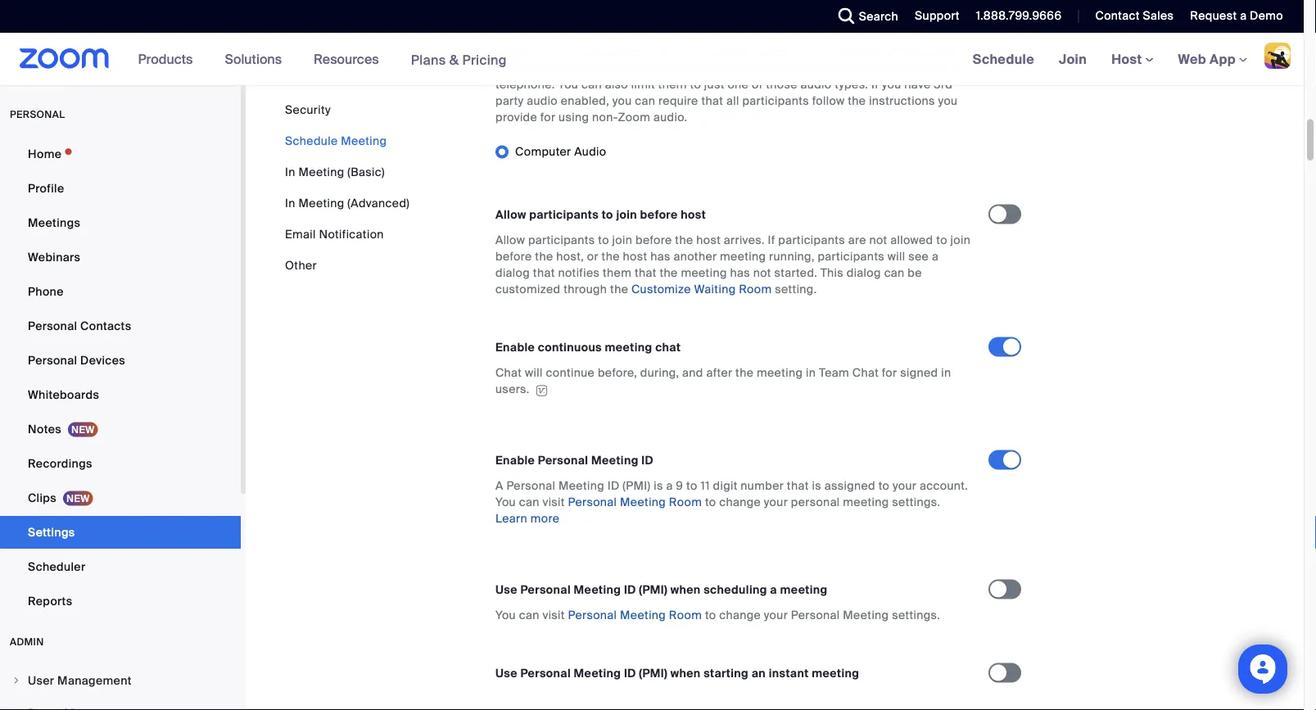 Task type: vqa. For each thing, say whether or not it's contained in the screenshot.
meet zoom ai companion, footer
no



Task type: locate. For each thing, give the bounding box(es) containing it.
that up personal
[[787, 479, 809, 494]]

1 horizontal spatial chat
[[853, 365, 879, 381]]

host
[[1112, 50, 1146, 68]]

2 vertical spatial audio
[[527, 93, 558, 109]]

room right waiting
[[739, 282, 772, 297]]

change down 'scheduling'
[[720, 608, 761, 623]]

number
[[741, 479, 784, 494]]

1 vertical spatial change
[[720, 608, 761, 623]]

1 horizontal spatial use
[[930, 61, 950, 76]]

1 vertical spatial or
[[587, 249, 599, 264]]

2 vertical spatial room
[[669, 608, 702, 623]]

if up running,
[[768, 233, 776, 248]]

if inside the determine how participants can join the audio portion of the meeting. when joining audio, you can let them choose to use their computer microphone/speaker or use a telephone. you can also limit them to just one of those audio types. if you have 3rd party audio enabled, you can require that all participants follow the instructions you provide for using non-zoom audio.
[[872, 77, 879, 92]]

the right host,
[[602, 249, 620, 264]]

management
[[57, 673, 132, 688]]

when up the you can visit personal meeting room to change your personal meeting settings.
[[671, 583, 701, 598]]

enable continuous meeting chat
[[496, 340, 681, 355]]

has up customize at the top
[[651, 249, 671, 264]]

2 in from the top
[[285, 195, 296, 211]]

1 allow from the top
[[496, 207, 527, 223]]

change inside a personal meeting id (pmi) is a 9 to 11 digit number that is assigned to your account. you can visit personal meeting room to change your personal meeting settings. learn more
[[720, 495, 761, 510]]

to left just
[[690, 77, 701, 92]]

a
[[496, 479, 504, 494]]

2 vertical spatial your
[[764, 608, 788, 623]]

the down types.
[[848, 93, 866, 109]]

2 use from the left
[[930, 61, 950, 76]]

a up 3rd
[[953, 61, 960, 76]]

1 use from the left
[[687, 61, 707, 76]]

9
[[676, 479, 684, 494]]

them up the require
[[658, 77, 687, 92]]

to down 11
[[705, 495, 717, 510]]

meetings
[[28, 215, 81, 230]]

of down computer
[[752, 77, 763, 92]]

audio up their
[[721, 44, 752, 59]]

that
[[702, 93, 724, 109], [533, 266, 555, 281], [635, 266, 657, 281], [787, 479, 809, 494]]

meeting right 'scheduling'
[[780, 583, 828, 598]]

schedule down security link
[[285, 133, 338, 148]]

0 vertical spatial if
[[872, 77, 879, 92]]

not
[[870, 233, 888, 248], [754, 266, 772, 281]]

the up customize at the top
[[660, 266, 678, 281]]

just
[[705, 77, 725, 92]]

pricing
[[463, 51, 507, 68]]

personal meeting room link for to change your personal meeting settings.
[[568, 608, 702, 623]]

1 when from the top
[[671, 583, 701, 598]]

will inside chat will continue before, during, and after the meeting in team chat for signed in users.
[[525, 365, 543, 381]]

user management menu item
[[0, 665, 241, 696]]

0 horizontal spatial or
[[587, 249, 599, 264]]

those
[[766, 77, 798, 92]]

your down number
[[764, 495, 788, 510]]

1 visit from the top
[[543, 495, 565, 510]]

after
[[707, 365, 733, 381]]

0 vertical spatial (pmi)
[[623, 479, 651, 494]]

1 vertical spatial use
[[496, 666, 518, 681]]

1 chat from the left
[[496, 365, 522, 381]]

has
[[651, 249, 671, 264], [730, 266, 750, 281]]

1 vertical spatial room
[[669, 495, 702, 510]]

1 horizontal spatial for
[[882, 365, 898, 381]]

you
[[533, 61, 552, 76], [882, 77, 902, 92], [613, 93, 632, 109], [939, 93, 958, 109]]

personal
[[28, 318, 77, 333], [28, 353, 77, 368], [538, 453, 589, 468], [507, 479, 556, 494], [568, 495, 617, 510], [521, 583, 571, 598], [568, 608, 617, 623], [791, 608, 840, 623], [521, 666, 571, 681]]

0 horizontal spatial in
[[806, 365, 816, 381]]

2 change from the top
[[720, 608, 761, 623]]

schedule meeting
[[285, 133, 387, 148]]

in for in meeting (basic)
[[285, 164, 296, 179]]

that up customize at the top
[[635, 266, 657, 281]]

customize waiting room link
[[632, 282, 772, 297]]

0 horizontal spatial audio
[[527, 93, 558, 109]]

an
[[752, 666, 766, 681]]

you up telephone.
[[533, 61, 552, 76]]

when for scheduling
[[671, 583, 701, 598]]

1 in from the top
[[285, 164, 296, 179]]

type
[[532, 19, 559, 34]]

customize
[[632, 282, 691, 297]]

1 horizontal spatial audio
[[721, 44, 752, 59]]

meeting down "assigned"
[[843, 495, 890, 510]]

0 vertical spatial room
[[739, 282, 772, 297]]

when left starting
[[671, 666, 701, 681]]

let
[[579, 61, 593, 76]]

0 horizontal spatial schedule
[[285, 133, 338, 148]]

will inside allow participants to join before the host arrives. if participants are not allowed to join before the host, or the host has another meeting running, participants will see a dialog that notifies them that the meeting has not started. this dialog can be customized through the
[[888, 249, 906, 264]]

products
[[138, 50, 193, 68]]

sales
[[1143, 8, 1174, 23]]

schedule inside menu bar
[[285, 133, 338, 148]]

is left '9'
[[654, 479, 663, 494]]

1 vertical spatial if
[[768, 233, 776, 248]]

id inside a personal meeting id (pmi) is a 9 to 11 digit number that is assigned to your account. you can visit personal meeting room to change your personal meeting settings. learn more
[[608, 479, 620, 494]]

2 vertical spatial (pmi)
[[639, 666, 668, 681]]

1 dialog from the left
[[496, 266, 530, 281]]

0 vertical spatial change
[[720, 495, 761, 510]]

use
[[687, 61, 707, 76], [930, 61, 950, 76]]

allow for allow participants to join before the host arrives. if participants are not allowed to join before the host, or the host has another meeting running, participants will see a dialog that notifies them that the meeting has not started. this dialog can be customized through the
[[496, 233, 525, 248]]

0 vertical spatial settings.
[[893, 495, 941, 510]]

1 vertical spatial settings.
[[892, 608, 941, 623]]

2 is from the left
[[812, 479, 822, 494]]

contact sales link
[[1084, 0, 1179, 33], [1096, 8, 1174, 23]]

0 vertical spatial audio
[[496, 19, 529, 34]]

1 in from the left
[[806, 365, 816, 381]]

for
[[541, 110, 556, 125], [882, 365, 898, 381]]

1 change from the top
[[720, 495, 761, 510]]

0 vertical spatial host
[[681, 207, 706, 223]]

in meeting (advanced)
[[285, 195, 410, 211]]

1 vertical spatial personal meeting room link
[[568, 608, 702, 623]]

if
[[872, 77, 879, 92], [768, 233, 776, 248]]

or
[[915, 61, 926, 76], [587, 249, 599, 264]]

can
[[653, 44, 674, 59], [555, 61, 576, 76], [582, 77, 602, 92], [635, 93, 656, 109], [885, 266, 905, 281], [519, 495, 540, 510], [519, 608, 540, 623]]

to down allow participants to join before host
[[598, 233, 610, 248]]

search button
[[827, 0, 903, 33]]

join
[[677, 44, 697, 59], [616, 207, 637, 223], [613, 233, 633, 248], [951, 233, 971, 248]]

1 personal meeting room link from the top
[[568, 495, 702, 510]]

use down joining at the right
[[930, 61, 950, 76]]

0 vertical spatial before
[[640, 207, 678, 223]]

the up the another at the top right
[[675, 233, 694, 248]]

host
[[681, 207, 706, 223], [697, 233, 721, 248], [623, 249, 648, 264]]

for left using
[[541, 110, 556, 125]]

0 vertical spatial enable
[[496, 340, 535, 355]]

signed
[[901, 365, 939, 381]]

enable for enable continuous meeting chat
[[496, 340, 535, 355]]

telephone.
[[496, 77, 555, 92]]

enable for enable personal meeting id
[[496, 453, 535, 468]]

allow participants to join before the host arrives. if participants are not allowed to join before the host, or the host has another meeting running, participants will see a dialog that notifies them that the meeting has not started. this dialog can be customized through the
[[496, 233, 971, 297]]

1.888.799.9666 button up schedule link
[[977, 8, 1062, 23]]

personal menu menu
[[0, 138, 241, 619]]

account.
[[920, 479, 969, 494]]

in left team
[[806, 365, 816, 381]]

meeting
[[720, 249, 766, 264], [681, 266, 727, 281], [605, 340, 653, 355], [757, 365, 803, 381], [843, 495, 890, 510], [780, 583, 828, 598], [812, 666, 860, 681]]

room
[[739, 282, 772, 297], [669, 495, 702, 510], [669, 608, 702, 623]]

chat right team
[[853, 365, 879, 381]]

1 vertical spatial enable
[[496, 453, 535, 468]]

or up have
[[915, 61, 926, 76]]

you down 3rd
[[939, 93, 958, 109]]

2 vertical spatial them
[[603, 266, 632, 281]]

2 horizontal spatial audio
[[801, 77, 832, 92]]

1 settings. from the top
[[893, 495, 941, 510]]

waiting
[[694, 282, 736, 297]]

audio down telephone.
[[527, 93, 558, 109]]

will up support version for enable continuous meeting chat image
[[525, 365, 543, 381]]

them up also
[[596, 61, 625, 76]]

in for in meeting (advanced)
[[285, 195, 296, 211]]

meetings link
[[0, 206, 241, 239]]

0 vertical spatial will
[[888, 249, 906, 264]]

use for use personal meeting id (pmi) when starting an instant meeting
[[496, 666, 518, 681]]

right image left user
[[11, 676, 21, 686]]

0 horizontal spatial for
[[541, 110, 556, 125]]

request a demo link
[[1179, 0, 1304, 33], [1191, 8, 1284, 23]]

1 vertical spatial allow
[[496, 233, 525, 248]]

or inside allow participants to join before the host arrives. if participants are not allowed to join before the host, or the host has another meeting running, participants will see a dialog that notifies them that the meeting has not started. this dialog can be customized through the
[[587, 249, 599, 264]]

2 allow from the top
[[496, 233, 525, 248]]

menu item
[[0, 698, 241, 710]]

is up personal
[[812, 479, 822, 494]]

notifies
[[558, 266, 600, 281]]

0 vertical spatial visit
[[543, 495, 565, 510]]

allow for allow participants to join before host
[[496, 207, 527, 223]]

1 vertical spatial has
[[730, 266, 750, 281]]

personal meeting room link down '9'
[[568, 495, 702, 510]]

settings. inside a personal meeting id (pmi) is a 9 to 11 digit number that is assigned to your account. you can visit personal meeting room to change your personal meeting settings. learn more
[[893, 495, 941, 510]]

you
[[558, 77, 579, 92], [496, 495, 516, 510], [496, 608, 516, 623]]

has up customize waiting room setting. at the top
[[730, 266, 750, 281]]

reports link
[[0, 585, 241, 618]]

allow up customized
[[496, 233, 525, 248]]

1 horizontal spatial or
[[915, 61, 926, 76]]

1 vertical spatial them
[[658, 77, 687, 92]]

2 settings. from the top
[[892, 608, 941, 623]]

dialog up customized
[[496, 266, 530, 281]]

(pmi) inside a personal meeting id (pmi) is a 9 to 11 digit number that is assigned to your account. you can visit personal meeting room to change your personal meeting settings. learn more
[[623, 479, 651, 494]]

1 vertical spatial right image
[[11, 709, 21, 710]]

room down '9'
[[669, 495, 702, 510]]

enable up the a
[[496, 453, 535, 468]]

in meeting (advanced) link
[[285, 195, 410, 211]]

(basic)
[[348, 164, 385, 179]]

not right are
[[870, 233, 888, 248]]

allow inside allow participants to join before the host arrives. if participants are not allowed to join before the host, or the host has another meeting running, participants will see a dialog that notifies them that the meeting has not started. this dialog can be customized through the
[[496, 233, 525, 248]]

before for the
[[636, 233, 672, 248]]

audio up follow
[[801, 77, 832, 92]]

the right after
[[736, 365, 754, 381]]

host,
[[557, 249, 584, 264]]

enable
[[496, 340, 535, 355], [496, 453, 535, 468]]

zoom
[[618, 110, 651, 125]]

personal meeting room link down use personal meeting id (pmi) when scheduling a meeting
[[568, 608, 702, 623]]

2 dialog from the left
[[847, 266, 882, 281]]

recordings link
[[0, 447, 241, 480]]

2 in from the left
[[942, 365, 952, 381]]

0 horizontal spatial will
[[525, 365, 543, 381]]

id for starting
[[624, 666, 636, 681]]

allowed
[[891, 233, 934, 248]]

0 vertical spatial personal meeting room link
[[568, 495, 702, 510]]

admin menu menu
[[0, 665, 241, 710]]

1 horizontal spatial schedule
[[973, 50, 1035, 68]]

recordings
[[28, 456, 92, 471]]

a left '9'
[[666, 479, 673, 494]]

right image
[[11, 676, 21, 686], [11, 709, 21, 710]]

0 horizontal spatial is
[[654, 479, 663, 494]]

customized
[[496, 282, 561, 297]]

meeting up customize waiting room link
[[681, 266, 727, 281]]

use for use personal meeting id (pmi) when scheduling a meeting
[[496, 583, 518, 598]]

schedule inside schedule link
[[973, 50, 1035, 68]]

1 vertical spatial before
[[636, 233, 672, 248]]

them up the through
[[603, 266, 632, 281]]

0 horizontal spatial chat
[[496, 365, 522, 381]]

starting
[[704, 666, 749, 681]]

(pmi) left '9'
[[623, 479, 651, 494]]

audio,
[[496, 61, 530, 76]]

meeting inside a personal meeting id (pmi) is a 9 to 11 digit number that is assigned to your account. you can visit personal meeting room to change your personal meeting settings. learn more
[[843, 495, 890, 510]]

0 vertical spatial has
[[651, 249, 671, 264]]

right image down admin
[[11, 709, 21, 710]]

2 use from the top
[[496, 666, 518, 681]]

1 horizontal spatial if
[[872, 77, 879, 92]]

0 vertical spatial in
[[285, 164, 296, 179]]

home
[[28, 146, 62, 161]]

chat up users.
[[496, 365, 522, 381]]

1 vertical spatial visit
[[543, 608, 565, 623]]

0 vertical spatial schedule
[[973, 50, 1035, 68]]

1 vertical spatial audio
[[575, 144, 607, 159]]

support version for enable continuous meeting chat image
[[534, 385, 550, 396]]

that up customized
[[533, 266, 555, 281]]

if right types.
[[872, 77, 879, 92]]

in right 'signed'
[[942, 365, 952, 381]]

dialog right this
[[847, 266, 882, 281]]

0 horizontal spatial dialog
[[496, 266, 530, 281]]

a inside allow participants to join before the host arrives. if participants are not allowed to join before the host, or the host has another meeting running, participants will see a dialog that notifies them that the meeting has not started. this dialog can be customized through the
[[932, 249, 939, 264]]

1 horizontal spatial of
[[799, 44, 810, 59]]

3rd
[[934, 77, 953, 92]]

menu bar
[[285, 102, 410, 274]]

1 vertical spatial schedule
[[285, 133, 338, 148]]

audio up determine
[[496, 19, 529, 34]]

home link
[[0, 138, 241, 170]]

1 horizontal spatial dialog
[[847, 266, 882, 281]]

1 horizontal spatial is
[[812, 479, 822, 494]]

1 enable from the top
[[496, 340, 535, 355]]

1 vertical spatial your
[[764, 495, 788, 510]]

to up the through
[[602, 207, 614, 223]]

them inside allow participants to join before the host arrives. if participants are not allowed to join before the host, or the host has another meeting running, participants will see a dialog that notifies them that the meeting has not started. this dialog can be customized through the
[[603, 266, 632, 281]]

in
[[806, 365, 816, 381], [942, 365, 952, 381]]

that inside the determine how participants can join the audio portion of the meeting. when joining audio, you can let them choose to use their computer microphone/speaker or use a telephone. you can also limit them to just one of those audio types. if you have 3rd party audio enabled, you can require that all participants follow the instructions you provide for using non-zoom audio.
[[702, 93, 724, 109]]

0 vertical spatial audio
[[721, 44, 752, 59]]

you down also
[[613, 93, 632, 109]]

chat will continue before, during, and after the meeting in team chat for signed in users.
[[496, 365, 952, 397]]

schedule down 1.888.799.9666
[[973, 50, 1035, 68]]

1 right image from the top
[[11, 676, 21, 686]]

1 vertical spatial for
[[882, 365, 898, 381]]

0 vertical spatial for
[[541, 110, 556, 125]]

0 vertical spatial use
[[496, 583, 518, 598]]

banner
[[0, 33, 1304, 86]]

enabled,
[[561, 93, 610, 109]]

that down just
[[702, 93, 724, 109]]

change
[[720, 495, 761, 510], [720, 608, 761, 623]]

can inside a personal meeting id (pmi) is a 9 to 11 digit number that is assigned to your account. you can visit personal meeting room to change your personal meeting settings. learn more
[[519, 495, 540, 510]]

2 when from the top
[[671, 666, 701, 681]]

before up customize at the top
[[636, 233, 672, 248]]

will left the 'see'
[[888, 249, 906, 264]]

meeting up before,
[[605, 340, 653, 355]]

plans & pricing link
[[411, 51, 507, 68], [411, 51, 507, 68]]

before up the another at the top right
[[640, 207, 678, 223]]

not left started.
[[754, 266, 772, 281]]

0 vertical spatial allow
[[496, 207, 527, 223]]

joining
[[921, 44, 959, 59]]

1 vertical spatial audio
[[801, 77, 832, 92]]

0 horizontal spatial if
[[768, 233, 776, 248]]

1 vertical spatial when
[[671, 666, 701, 681]]

(pmi) up the you can visit personal meeting room to change your personal meeting settings.
[[639, 583, 668, 598]]

change down the digit
[[720, 495, 761, 510]]

in up email
[[285, 195, 296, 211]]

contacts
[[80, 318, 131, 333]]

use up just
[[687, 61, 707, 76]]

schedule for schedule
[[973, 50, 1035, 68]]

instant
[[769, 666, 809, 681]]

0 horizontal spatial audio
[[496, 19, 529, 34]]

(pmi) for a
[[623, 479, 651, 494]]

the right the through
[[611, 282, 629, 297]]

of right "portion"
[[799, 44, 810, 59]]

1 horizontal spatial in
[[942, 365, 952, 381]]

0 horizontal spatial not
[[754, 266, 772, 281]]

to
[[672, 61, 684, 76], [690, 77, 701, 92], [602, 207, 614, 223], [598, 233, 610, 248], [937, 233, 948, 248], [687, 479, 698, 494], [879, 479, 890, 494], [705, 495, 717, 510], [705, 608, 717, 623]]

1 vertical spatial you
[[496, 495, 516, 510]]

11
[[701, 479, 710, 494]]

1 horizontal spatial not
[[870, 233, 888, 248]]

web app
[[1179, 50, 1236, 68]]

2 vertical spatial you
[[496, 608, 516, 623]]

a right 'scheduling'
[[770, 583, 778, 598]]

scheduling
[[704, 583, 768, 598]]

for left 'signed'
[[882, 365, 898, 381]]

your down 'scheduling'
[[764, 608, 788, 623]]

provide
[[496, 110, 538, 125]]

in down schedule meeting
[[285, 164, 296, 179]]

how
[[558, 44, 580, 59]]

0 horizontal spatial of
[[752, 77, 763, 92]]

other
[[285, 258, 317, 273]]

&
[[450, 51, 459, 68]]

id for a
[[608, 479, 620, 494]]

1 horizontal spatial audio
[[575, 144, 607, 159]]

(pmi) left starting
[[639, 666, 668, 681]]

that inside a personal meeting id (pmi) is a 9 to 11 digit number that is assigned to your account. you can visit personal meeting room to change your personal meeting settings. learn more
[[787, 479, 809, 494]]

1 use from the top
[[496, 583, 518, 598]]

0 vertical spatial when
[[671, 583, 701, 598]]

1 vertical spatial (pmi)
[[639, 583, 668, 598]]

dialog
[[496, 266, 530, 281], [847, 266, 882, 281]]

2 personal meeting room link from the top
[[568, 608, 702, 623]]

0 vertical spatial right image
[[11, 676, 21, 686]]

your left account.
[[893, 479, 917, 494]]

web
[[1179, 50, 1207, 68]]

allow down 'computer' at top
[[496, 207, 527, 223]]

0 vertical spatial you
[[558, 77, 579, 92]]

before up customized
[[496, 249, 532, 264]]

audio.
[[654, 110, 688, 125]]

them for audio type
[[658, 77, 687, 92]]

meeting left team
[[757, 365, 803, 381]]

audio down the non-
[[575, 144, 607, 159]]

0 vertical spatial or
[[915, 61, 926, 76]]

1 vertical spatial will
[[525, 365, 543, 381]]

when
[[671, 583, 701, 598], [671, 666, 701, 681]]

notification
[[319, 227, 384, 242]]

0 vertical spatial your
[[893, 479, 917, 494]]

a right the 'see'
[[932, 249, 939, 264]]

room inside a personal meeting id (pmi) is a 9 to 11 digit number that is assigned to your account. you can visit personal meeting room to change your personal meeting settings. learn more
[[669, 495, 702, 510]]

microphone/speaker
[[796, 61, 912, 76]]

or up 'notifies'
[[587, 249, 599, 264]]

you can visit personal meeting room to change your personal meeting settings.
[[496, 608, 941, 623]]

schedule for schedule meeting
[[285, 133, 338, 148]]

chat will continue before, during, and after the meeting in team chat for signed in users. application
[[496, 365, 974, 398]]

enable up users.
[[496, 340, 535, 355]]

0 horizontal spatial use
[[687, 61, 707, 76]]

is
[[654, 479, 663, 494], [812, 479, 822, 494]]

1 horizontal spatial will
[[888, 249, 906, 264]]

1 vertical spatial in
[[285, 195, 296, 211]]

room down use personal meeting id (pmi) when scheduling a meeting
[[669, 608, 702, 623]]

2 visit from the top
[[543, 608, 565, 623]]

2 enable from the top
[[496, 453, 535, 468]]



Task type: describe. For each thing, give the bounding box(es) containing it.
follow
[[813, 93, 845, 109]]

profile
[[28, 181, 64, 196]]

notes
[[28, 422, 61, 437]]

can inside allow participants to join before the host arrives. if participants are not allowed to join before the host, or the host has another meeting running, participants will see a dialog that notifies them that the meeting has not started. this dialog can be customized through the
[[885, 266, 905, 281]]

personal contacts
[[28, 318, 131, 333]]

choose
[[628, 61, 669, 76]]

visit inside a personal meeting id (pmi) is a 9 to 11 digit number that is assigned to your account. you can visit personal meeting room to change your personal meeting settings. learn more
[[543, 495, 565, 510]]

digit
[[713, 479, 738, 494]]

setting.
[[775, 282, 817, 297]]

search
[[859, 9, 899, 24]]

personal meeting room link for to change your personal meeting settings.
[[568, 495, 702, 510]]

customize waiting room setting.
[[632, 282, 817, 297]]

meetings navigation
[[961, 33, 1304, 86]]

email
[[285, 227, 316, 242]]

when
[[886, 44, 918, 59]]

to right 'allowed'
[[937, 233, 948, 248]]

join link
[[1047, 33, 1100, 85]]

1 vertical spatial not
[[754, 266, 772, 281]]

webinars link
[[0, 241, 241, 274]]

meeting.
[[834, 44, 883, 59]]

computer audio
[[515, 144, 607, 159]]

use personal meeting id (pmi) when starting an instant meeting
[[496, 666, 860, 681]]

request a demo
[[1191, 8, 1284, 23]]

(pmi) for starting
[[639, 666, 668, 681]]

when for starting
[[671, 666, 701, 681]]

2 vertical spatial host
[[623, 249, 648, 264]]

arrives.
[[724, 233, 765, 248]]

profile picture image
[[1265, 43, 1291, 69]]

users.
[[496, 382, 530, 397]]

2 right image from the top
[[11, 709, 21, 710]]

to right "assigned"
[[879, 479, 890, 494]]

during,
[[641, 365, 680, 381]]

and
[[683, 365, 704, 381]]

if inside allow participants to join before the host arrives. if participants are not allowed to join before the host, or the host has another meeting running, participants will see a dialog that notifies them that the meeting has not started. this dialog can be customized through the
[[768, 233, 776, 248]]

solutions
[[225, 50, 282, 68]]

profile link
[[0, 172, 241, 205]]

resources
[[314, 50, 379, 68]]

phone
[[28, 284, 64, 299]]

determine how participants can join the audio portion of the meeting. when joining audio, you can let them choose to use their computer microphone/speaker or use a telephone. you can also limit them to just one of those audio types. if you have 3rd party audio enabled, you can require that all participants follow the instructions you provide for using non-zoom audio.
[[496, 44, 960, 125]]

meeting inside chat will continue before, during, and after the meeting in team chat for signed in users.
[[757, 365, 803, 381]]

menu bar containing security
[[285, 102, 410, 274]]

1 vertical spatial host
[[697, 233, 721, 248]]

the up microphone/speaker
[[813, 44, 831, 59]]

a inside a personal meeting id (pmi) is a 9 to 11 digit number that is assigned to your account. you can visit personal meeting room to change your personal meeting settings. learn more
[[666, 479, 673, 494]]

you up instructions
[[882, 77, 902, 92]]

personal devices
[[28, 353, 125, 368]]

support
[[915, 8, 960, 23]]

product information navigation
[[126, 33, 519, 86]]

zoom logo image
[[20, 48, 109, 69]]

0 horizontal spatial has
[[651, 249, 671, 264]]

other link
[[285, 258, 317, 273]]

schedule link
[[961, 33, 1047, 85]]

be
[[908, 266, 922, 281]]

started.
[[775, 266, 818, 281]]

1 vertical spatial of
[[752, 77, 763, 92]]

non-
[[592, 110, 618, 125]]

audio type
[[496, 19, 559, 34]]

plans & pricing
[[411, 51, 507, 68]]

0 vertical spatial of
[[799, 44, 810, 59]]

schedule meeting link
[[285, 133, 387, 148]]

you inside the determine how participants can join the audio portion of the meeting. when joining audio, you can let them choose to use their computer microphone/speaker or use a telephone. you can also limit them to just one of those audio types. if you have 3rd party audio enabled, you can require that all participants follow the instructions you provide for using non-zoom audio.
[[558, 77, 579, 92]]

host button
[[1112, 50, 1154, 68]]

limit
[[632, 77, 655, 92]]

meeting right instant
[[812, 666, 860, 681]]

id for scheduling
[[624, 583, 636, 598]]

resources button
[[314, 33, 386, 85]]

or inside the determine how participants can join the audio portion of the meeting. when joining audio, you can let them choose to use their computer microphone/speaker or use a telephone. you can also limit them to just one of those audio types. if you have 3rd party audio enabled, you can require that all participants follow the instructions you provide for using non-zoom audio.
[[915, 61, 926, 76]]

in meeting (basic) link
[[285, 164, 385, 179]]

meeting down arrives.
[[720, 249, 766, 264]]

have
[[905, 77, 931, 92]]

you inside a personal meeting id (pmi) is a 9 to 11 digit number that is assigned to your account. you can visit personal meeting room to change your personal meeting settings. learn more
[[496, 495, 516, 510]]

more
[[531, 511, 560, 526]]

to down 'scheduling'
[[705, 608, 717, 623]]

running,
[[769, 249, 815, 264]]

in meeting (basic)
[[285, 164, 385, 179]]

them for allow participants to join before host
[[603, 266, 632, 281]]

see
[[909, 249, 929, 264]]

the left host,
[[535, 249, 553, 264]]

the inside chat will continue before, during, and after the meeting in team chat for signed in users.
[[736, 365, 754, 381]]

0 vertical spatial them
[[596, 61, 625, 76]]

request
[[1191, 8, 1238, 23]]

reports
[[28, 594, 72, 609]]

continuous
[[538, 340, 602, 355]]

user management
[[28, 673, 132, 688]]

0 vertical spatial not
[[870, 233, 888, 248]]

one
[[728, 77, 749, 92]]

(pmi) for scheduling
[[639, 583, 668, 598]]

email notification
[[285, 227, 384, 242]]

demo
[[1250, 8, 1284, 23]]

their
[[710, 61, 736, 76]]

assigned
[[825, 479, 876, 494]]

right image inside user management menu item
[[11, 676, 21, 686]]

the up their
[[700, 44, 718, 59]]

phone link
[[0, 275, 241, 308]]

a inside the determine how participants can join the audio portion of the meeting. when joining audio, you can let them choose to use their computer microphone/speaker or use a telephone. you can also limit them to just one of those audio types. if you have 3rd party audio enabled, you can require that all participants follow the instructions you provide for using non-zoom audio.
[[953, 61, 960, 76]]

user
[[28, 673, 54, 688]]

1 horizontal spatial has
[[730, 266, 750, 281]]

computer
[[739, 61, 793, 76]]

banner containing products
[[0, 33, 1304, 86]]

for inside chat will continue before, during, and after the meeting in team chat for signed in users.
[[882, 365, 898, 381]]

devices
[[80, 353, 125, 368]]

to right '9'
[[687, 479, 698, 494]]

scheduler
[[28, 559, 86, 574]]

join inside the determine how participants can join the audio portion of the meeting. when joining audio, you can let them choose to use their computer microphone/speaker or use a telephone. you can also limit them to just one of those audio types. if you have 3rd party audio enabled, you can require that all participants follow the instructions you provide for using non-zoom audio.
[[677, 44, 697, 59]]

join
[[1059, 50, 1087, 68]]

clips link
[[0, 482, 241, 515]]

allow participants to join before host
[[496, 207, 706, 223]]

contact
[[1096, 8, 1140, 23]]

using
[[559, 110, 589, 125]]

continue
[[546, 365, 595, 381]]

(advanced)
[[348, 195, 410, 211]]

personal contacts link
[[0, 310, 241, 342]]

for inside the determine how participants can join the audio portion of the meeting. when joining audio, you can let them choose to use their computer microphone/speaker or use a telephone. you can also limit them to just one of those audio types. if you have 3rd party audio enabled, you can require that all participants follow the instructions you provide for using non-zoom audio.
[[541, 110, 556, 125]]

1.888.799.9666 button up join
[[964, 0, 1066, 33]]

scheduler link
[[0, 551, 241, 583]]

computer
[[515, 144, 572, 159]]

1 is from the left
[[654, 479, 663, 494]]

to right choose
[[672, 61, 684, 76]]

require
[[659, 93, 699, 109]]

a left "demo" at the top right of the page
[[1241, 8, 1247, 23]]

2 chat from the left
[[853, 365, 879, 381]]

security link
[[285, 102, 331, 117]]

whiteboards link
[[0, 379, 241, 411]]

learn
[[496, 511, 528, 526]]

this
[[821, 266, 844, 281]]

personal devices link
[[0, 344, 241, 377]]

enable personal meeting id
[[496, 453, 654, 468]]

2 vertical spatial before
[[496, 249, 532, 264]]

before for host
[[640, 207, 678, 223]]

instructions
[[869, 93, 936, 109]]



